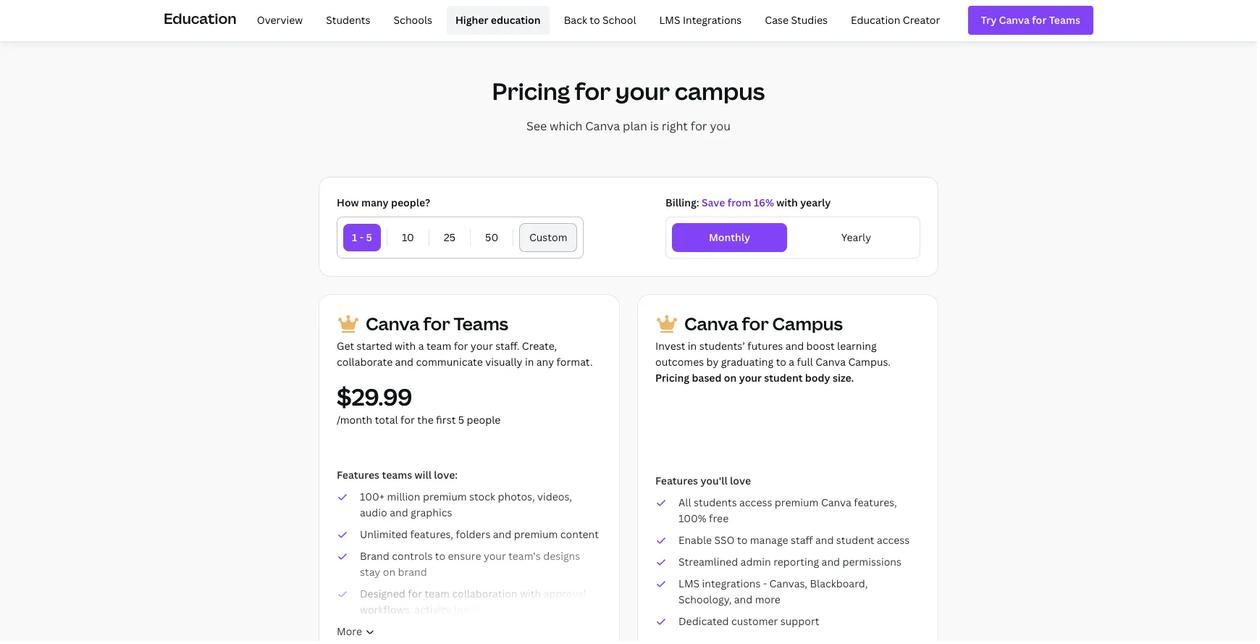 Task type: locate. For each thing, give the bounding box(es) containing it.
schools link
[[385, 6, 441, 35]]

education inside menu bar
[[851, 13, 901, 27]]

to
[[590, 13, 600, 27]]

plan
[[623, 118, 647, 134]]

creator
[[903, 13, 941, 27]]

lms
[[659, 13, 681, 27]]

right
[[662, 118, 688, 134]]

canva
[[586, 118, 620, 134]]

for left you
[[691, 118, 707, 134]]

case
[[765, 13, 789, 27]]

1 horizontal spatial education
[[851, 13, 901, 27]]

higher education link
[[447, 6, 550, 35]]

menu bar containing overview
[[242, 6, 949, 35]]

0 horizontal spatial education
[[164, 9, 237, 28]]

education
[[164, 9, 237, 28], [851, 13, 901, 27]]

case studies
[[765, 13, 828, 27]]

for
[[575, 75, 611, 106], [691, 118, 707, 134]]

education
[[491, 13, 541, 27]]

back to school
[[564, 13, 636, 27]]

1 vertical spatial for
[[691, 118, 707, 134]]

menu bar
[[242, 6, 949, 35]]

overview link
[[248, 6, 312, 35]]

for up canva
[[575, 75, 611, 106]]

1 horizontal spatial for
[[691, 118, 707, 134]]

higher
[[456, 13, 489, 27]]

lms integrations
[[659, 13, 742, 27]]

0 horizontal spatial for
[[575, 75, 611, 106]]



Task type: describe. For each thing, give the bounding box(es) containing it.
lms integrations link
[[651, 6, 751, 35]]

back to school link
[[555, 6, 645, 35]]

education for education creator
[[851, 13, 901, 27]]

campus
[[675, 75, 765, 106]]

see which canva plan is right for you
[[527, 118, 731, 134]]

education creator
[[851, 13, 941, 27]]

is
[[650, 118, 659, 134]]

integrations
[[683, 13, 742, 27]]

back
[[564, 13, 587, 27]]

schools
[[394, 13, 432, 27]]

education creator link
[[842, 6, 949, 35]]

menu bar inside education element
[[242, 6, 949, 35]]

your
[[616, 75, 670, 106]]

education element
[[164, 0, 1094, 41]]

pricing
[[492, 75, 570, 106]]

overview
[[257, 13, 303, 27]]

students link
[[317, 6, 379, 35]]

see
[[527, 118, 547, 134]]

case studies link
[[756, 6, 837, 35]]

which
[[550, 118, 583, 134]]

school
[[603, 13, 636, 27]]

pricing for your campus
[[492, 75, 765, 106]]

you
[[710, 118, 731, 134]]

higher education
[[456, 13, 541, 27]]

0 vertical spatial for
[[575, 75, 611, 106]]

education for education
[[164, 9, 237, 28]]

studies
[[791, 13, 828, 27]]

students
[[326, 13, 371, 27]]



Task type: vqa. For each thing, say whether or not it's contained in the screenshot.
MENU BAR in the Education element
yes



